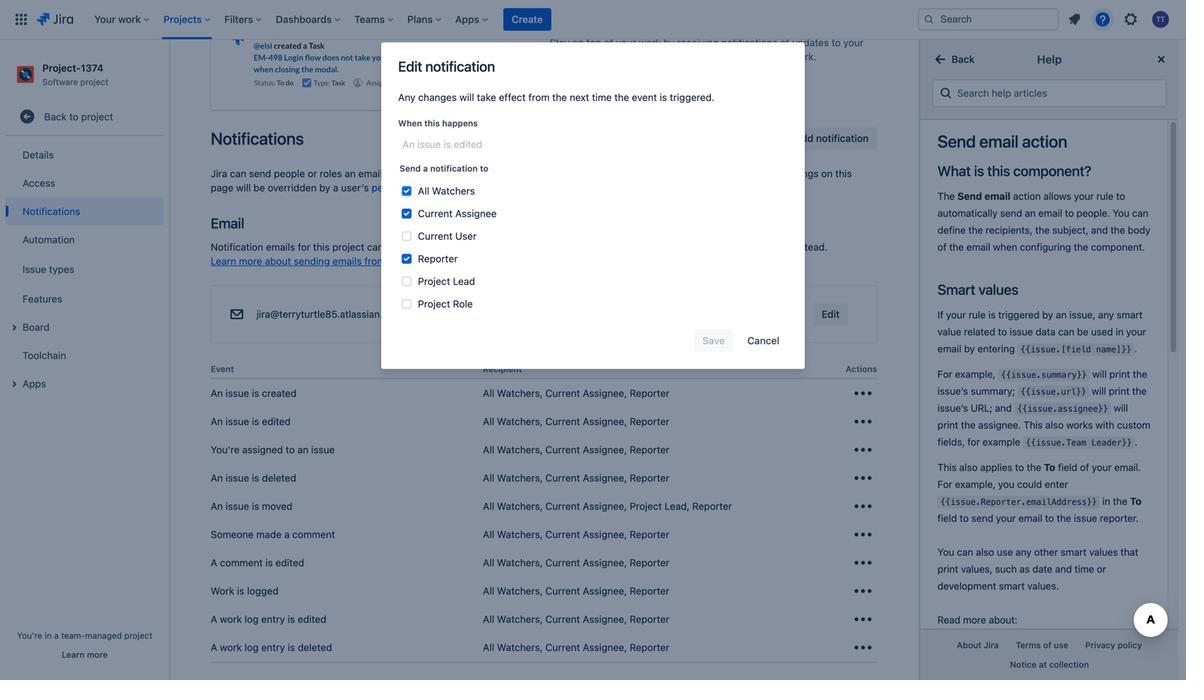 Task type: locate. For each thing, give the bounding box(es) containing it.
a for a work log entry is edited
[[211, 613, 217, 625]]

be down "send"
[[254, 182, 265, 193]]

5 watchers, from the top
[[497, 500, 543, 512]]

this
[[424, 118, 440, 128], [836, 168, 852, 179], [313, 241, 330, 253]]

0 vertical spatial from
[[529, 91, 550, 103]]

watchers, for an issue is deleted
[[497, 472, 543, 484]]

issue up someone
[[226, 500, 249, 512]]

1 vertical spatial entry
[[261, 642, 285, 653]]

a up personal notification preferences
[[423, 163, 428, 173]]

2 log from the top
[[245, 642, 259, 653]]

2 assignee, from the top
[[583, 416, 627, 427]]

1 horizontal spatial email
[[663, 241, 687, 253]]

7 all watchers, current assignee, reporter from the top
[[483, 585, 670, 597]]

6 assignee, from the top
[[583, 529, 627, 540]]

9 all watchers, current assignee, reporter from the top
[[483, 642, 670, 653]]

send
[[938, 131, 976, 151], [400, 163, 421, 173]]

3 all watchers, current assignee, reporter from the top
[[483, 444, 670, 456]]

0 horizontal spatial the
[[552, 91, 567, 103]]

0 horizontal spatial or
[[308, 168, 317, 179]]

learn inside button
[[62, 650, 85, 660]]

a for a comment is edited
[[211, 557, 217, 569]]

email left with
[[663, 241, 687, 253]]

0 vertical spatial be
[[254, 182, 265, 193]]

jira image
[[37, 11, 73, 28], [37, 11, 73, 28]]

1 vertical spatial use
[[1054, 640, 1069, 650]]

0 vertical spatial send
[[938, 131, 976, 151]]

0 horizontal spatial learn
[[62, 650, 85, 660]]

notification for edit
[[426, 58, 495, 75]]

notifications main content
[[170, 0, 919, 663]]

be inside jira can send people or roles an email when events happen on an issue - for example, when someone comments on an issue. settings on this page will be overridden by a user's
[[254, 182, 265, 193]]

8 watchers, from the top
[[497, 585, 543, 597]]

learn more about sending emails from your domain button
[[211, 254, 445, 268]]

email left action
[[980, 131, 1019, 151]]

for left the work.
[[754, 51, 767, 63]]

1 log from the top
[[245, 613, 259, 625]]

notifications
[[211, 129, 304, 148], [23, 205, 80, 217]]

watchers, for a comment is edited
[[497, 557, 543, 569]]

0 vertical spatial emails
[[266, 241, 295, 253]]

current for a work log entry is deleted
[[546, 642, 580, 653]]

an for an issue is edited
[[211, 416, 223, 427]]

notifications right receiving
[[722, 37, 778, 49]]

8 assignee, from the top
[[583, 585, 627, 597]]

2 the from the left
[[615, 91, 629, 103]]

jira right user
[[484, 241, 500, 253]]

you're left in
[[17, 631, 42, 641]]

on right comments
[[724, 168, 736, 179]]

can up page
[[230, 168, 246, 179]]

can right you
[[580, 241, 597, 253]]

9 watchers, from the top
[[497, 613, 543, 625]]

all watchers, current assignee, reporter for a work log entry is deleted
[[483, 642, 670, 653]]

10 watchers, from the top
[[497, 642, 543, 653]]

from right "directly"
[[460, 241, 481, 253]]

edit button
[[814, 303, 849, 326]]

emails right sending
[[333, 255, 362, 267]]

a left custom
[[618, 241, 624, 253]]

2 vertical spatial or
[[549, 241, 558, 253]]

your left the work.
[[769, 51, 789, 63]]

can left the "sent"
[[367, 241, 384, 253]]

stay on top of your work by receiving notifications of updates to your team's projects or personalized notifications for your work.
[[550, 37, 864, 63]]

will right page
[[236, 182, 251, 193]]

0 horizontal spatial use
[[599, 241, 616, 253]]

0 horizontal spatial by
[[319, 182, 330, 193]]

or left roles
[[308, 168, 317, 179]]

more down managed
[[87, 650, 108, 660]]

1 vertical spatial deleted
[[298, 642, 332, 653]]

assignee
[[455, 208, 497, 219]]

0 vertical spatial work
[[639, 37, 661, 49]]

to inside edit notification dialog
[[480, 163, 489, 173]]

1 entry from the top
[[261, 613, 285, 625]]

is right work
[[237, 585, 244, 597]]

terms of use
[[1016, 640, 1069, 650]]

0 vertical spatial email
[[980, 131, 1019, 151]]

all watchers, current assignee, reporter for work is logged
[[483, 585, 670, 597]]

1 a from the top
[[211, 557, 217, 569]]

0 horizontal spatial of
[[604, 37, 614, 49]]

help
[[1037, 53, 1062, 66]]

work for a work log entry is deleted
[[220, 642, 242, 653]]

you're in a team-managed project
[[17, 631, 152, 641]]

this down add notification button
[[836, 168, 852, 179]]

0 horizontal spatial you're
[[17, 631, 42, 641]]

project
[[418, 275, 450, 287], [418, 298, 450, 310], [630, 500, 662, 512]]

an
[[345, 168, 356, 179], [496, 168, 507, 179], [738, 168, 749, 179], [298, 444, 309, 456]]

an up an issue is moved
[[211, 472, 223, 484]]

all for an issue is created
[[483, 387, 494, 399]]

all watchers, current assignee, reporter for someone made a comment
[[483, 529, 670, 540]]

3 assignee, from the top
[[583, 444, 627, 456]]

any
[[398, 91, 416, 103]]

1 vertical spatial be
[[386, 241, 398, 253]]

logged
[[247, 585, 279, 597]]

jira right about
[[984, 640, 999, 650]]

0 horizontal spatial when
[[385, 168, 410, 179]]

0 horizontal spatial notifications
[[23, 205, 80, 217]]

1 vertical spatial this
[[836, 168, 852, 179]]

1 vertical spatial email
[[358, 168, 383, 179]]

use up 'collection'
[[1054, 640, 1069, 650]]

all for an issue is edited
[[483, 416, 494, 427]]

2 vertical spatial this
[[313, 241, 330, 253]]

notification down events
[[415, 182, 467, 193]]

project down .
[[418, 275, 450, 287]]

when
[[385, 168, 410, 179], [602, 168, 627, 179]]

edit
[[398, 58, 422, 75], [822, 308, 840, 320]]

1 horizontal spatial send
[[938, 131, 976, 151]]

10 assignee, from the top
[[583, 642, 627, 653]]

back down search field
[[952, 53, 975, 65]]

watchers, for an issue is moved
[[497, 500, 543, 512]]

when up personal
[[385, 168, 410, 179]]

apps button
[[6, 370, 164, 398]]

to down software
[[69, 111, 78, 122]]

access
[[23, 177, 55, 189]]

1 horizontal spatial when
[[602, 168, 627, 179]]

group
[[6, 136, 164, 402]]

project
[[80, 77, 108, 87], [81, 111, 113, 122], [333, 241, 365, 253], [124, 631, 152, 641]]

1 vertical spatial for
[[543, 168, 556, 179]]

2 horizontal spatial of
[[1044, 640, 1052, 650]]

back down software
[[44, 111, 67, 122]]

project inside 'link'
[[81, 111, 113, 122]]

0 vertical spatial or
[[622, 51, 632, 63]]

for up sending
[[298, 241, 311, 253]]

7 watchers, from the top
[[497, 557, 543, 569]]

features link
[[6, 285, 164, 313]]

0 vertical spatial by
[[664, 37, 675, 49]]

0 horizontal spatial edit
[[398, 58, 422, 75]]

is left created
[[252, 387, 259, 399]]

1 horizontal spatial domain
[[756, 241, 789, 253]]

watchers, for an issue is created
[[497, 387, 543, 399]]

work down a work log entry is edited
[[220, 642, 242, 653]]

or
[[622, 51, 632, 63], [308, 168, 317, 179], [549, 241, 558, 253]]

2 vertical spatial project
[[630, 500, 662, 512]]

an left issue.
[[738, 168, 749, 179]]

reporter
[[418, 253, 458, 264], [630, 387, 670, 399], [630, 416, 670, 427], [630, 444, 670, 456], [630, 472, 670, 484], [693, 500, 732, 512], [630, 529, 670, 540], [630, 557, 670, 569], [630, 585, 670, 597], [630, 613, 670, 625], [630, 642, 670, 653]]

1 vertical spatial by
[[319, 182, 330, 193]]

edit inside button
[[822, 308, 840, 320]]

to
[[832, 37, 841, 49], [69, 111, 78, 122], [480, 163, 489, 173], [286, 444, 295, 456]]

1 vertical spatial a
[[211, 613, 217, 625]]

0 horizontal spatial send
[[400, 163, 421, 173]]

1 horizontal spatial this
[[424, 118, 440, 128]]

2 an from the top
[[211, 416, 223, 427]]

back to project link
[[6, 103, 164, 131]]

current for a comment is edited
[[546, 557, 580, 569]]

all for work is logged
[[483, 585, 494, 597]]

0 vertical spatial log
[[245, 613, 259, 625]]

edit for edit
[[822, 308, 840, 320]]

When this happens field
[[398, 132, 788, 157]]

work inside the stay on top of your work by receiving notifications of updates to your team's projects or personalized notifications for your work.
[[639, 37, 661, 49]]

to inside 'link'
[[69, 111, 78, 122]]

notification inside button
[[816, 132, 869, 144]]

all for a comment is edited
[[483, 557, 494, 569]]

actions
[[846, 364, 877, 374]]

edit inside dialog
[[398, 58, 422, 75]]

log for a work log entry is deleted
[[245, 642, 259, 653]]

more down notification
[[239, 255, 262, 267]]

2 vertical spatial from
[[365, 255, 386, 267]]

Search help articles field
[[953, 81, 1160, 106]]

0 vertical spatial jira
[[211, 168, 227, 179]]

issue right assigned
[[311, 444, 335, 456]]

notice
[[1010, 660, 1037, 670]]

jira inside button
[[984, 640, 999, 650]]

0 vertical spatial comment
[[292, 529, 335, 540]]

when right example,
[[602, 168, 627, 179]]

0 horizontal spatial deleted
[[262, 472, 296, 484]]

sending
[[294, 255, 330, 267]]

an down an issue is created
[[211, 416, 223, 427]]

assignee, for you're assigned to an issue
[[583, 444, 627, 456]]

0 vertical spatial for
[[754, 51, 767, 63]]

0 vertical spatial a
[[211, 557, 217, 569]]

send a notification to
[[400, 163, 489, 173]]

managed
[[85, 631, 122, 641]]

notification
[[211, 241, 263, 253]]

5 all watchers, current assignee, reporter from the top
[[483, 529, 670, 540]]

project role
[[418, 298, 473, 310]]

issue up an issue is moved
[[226, 472, 249, 484]]

happens
[[442, 118, 478, 128]]

0 horizontal spatial email
[[358, 168, 383, 179]]

current user
[[418, 230, 477, 242]]

entry for deleted
[[261, 642, 285, 653]]

an down event
[[211, 387, 223, 399]]

2 all watchers, current assignee, reporter from the top
[[483, 416, 670, 427]]

jira can send people or roles an email when events happen on an issue - for example, when someone comments on an issue. settings on this page will be overridden by a user's
[[211, 168, 852, 193]]

by down roles
[[319, 182, 330, 193]]

domain down "directly"
[[411, 255, 445, 267]]

6 all watchers, current assignee, reporter from the top
[[483, 557, 670, 569]]

1 vertical spatial domain
[[411, 255, 445, 267]]

comment up work is logged
[[220, 557, 263, 569]]

1 vertical spatial learn
[[62, 650, 85, 660]]

1 vertical spatial or
[[308, 168, 317, 179]]

edit down instead.
[[822, 308, 840, 320]]

1 horizontal spatial for
[[543, 168, 556, 179]]

watchers, for an issue is edited
[[497, 416, 543, 427]]

project for project lead
[[418, 275, 450, 287]]

learn down team-
[[62, 650, 85, 660]]

5 assignee, from the top
[[583, 500, 627, 512]]

is down a work log entry is edited
[[288, 642, 295, 653]]

1 when from the left
[[385, 168, 410, 179]]

0 horizontal spatial emails
[[266, 241, 295, 253]]

all for someone made a comment
[[483, 529, 494, 540]]

2 watchers, from the top
[[497, 416, 543, 427]]

the right time
[[615, 91, 629, 103]]

1 horizontal spatial will
[[460, 91, 474, 103]]

1 assignee, from the top
[[583, 387, 627, 399]]

apps
[[23, 378, 46, 389]]

entry down a work log entry is edited
[[261, 642, 285, 653]]

an issue is created
[[211, 387, 297, 399]]

is left the moved
[[252, 500, 259, 512]]

watchers, for work is logged
[[497, 585, 543, 597]]

entry up the a work log entry is deleted
[[261, 613, 285, 625]]

you're for you're assigned to an issue
[[211, 444, 240, 456]]

about jira button
[[949, 636, 1008, 655]]

stay
[[550, 37, 570, 49]]

watchers,
[[497, 387, 543, 399], [497, 416, 543, 427], [497, 444, 543, 456], [497, 472, 543, 484], [497, 500, 543, 512], [497, 529, 543, 540], [497, 557, 543, 569], [497, 585, 543, 597], [497, 613, 543, 625], [497, 642, 543, 653]]

2 vertical spatial email
[[663, 241, 687, 253]]

reporter for you're assigned to an issue
[[630, 444, 670, 456]]

primary element
[[8, 0, 907, 39]]

this up learn more about sending emails from your domain button
[[313, 241, 330, 253]]

0 vertical spatial deleted
[[262, 472, 296, 484]]

project left lead,
[[630, 500, 662, 512]]

7 assignee, from the top
[[583, 557, 627, 569]]

deleted
[[262, 472, 296, 484], [298, 642, 332, 653]]

0 vertical spatial will
[[460, 91, 474, 103]]

will left take in the left of the page
[[460, 91, 474, 103]]

you're assigned to an issue
[[211, 444, 335, 456]]

personal notification preferences
[[372, 182, 526, 193]]

project up learn more about sending emails from your domain button
[[333, 241, 365, 253]]

to inside the stay on top of your work by receiving notifications of updates to your team's projects or personalized notifications for your work.
[[832, 37, 841, 49]]

1 watchers, from the top
[[497, 387, 543, 399]]

3 an from the top
[[211, 472, 223, 484]]

back inside 'link'
[[44, 111, 67, 122]]

2 horizontal spatial this
[[836, 168, 852, 179]]

policy
[[1118, 640, 1142, 650]]

1 vertical spatial more
[[87, 650, 108, 660]]

send for send email action
[[938, 131, 976, 151]]

all for a work log entry is edited
[[483, 613, 494, 625]]

will inside edit notification dialog
[[460, 91, 474, 103]]

1 an from the top
[[211, 387, 223, 399]]

search image
[[924, 14, 935, 25]]

1 horizontal spatial deleted
[[298, 642, 332, 653]]

assignee,
[[583, 387, 627, 399], [583, 416, 627, 427], [583, 444, 627, 456], [583, 472, 627, 484], [583, 500, 627, 512], [583, 529, 627, 540], [583, 557, 627, 569], [583, 585, 627, 597], [583, 613, 627, 625], [583, 642, 627, 653]]

2 horizontal spatial or
[[622, 51, 632, 63]]

be
[[254, 182, 265, 193], [386, 241, 398, 253]]

all watchers, current assignee, reporter
[[483, 387, 670, 399], [483, 416, 670, 427], [483, 444, 670, 456], [483, 472, 670, 484], [483, 529, 670, 540], [483, 557, 670, 569], [483, 585, 670, 597], [483, 613, 670, 625], [483, 642, 670, 653]]

all watchers, current assignee, reporter for an issue is created
[[483, 387, 670, 399]]

8 all watchers, current assignee, reporter from the top
[[483, 613, 670, 625]]

issue types link
[[6, 254, 164, 285]]

edited for an issue is edited
[[262, 416, 291, 427]]

notifications down receiving
[[695, 51, 751, 63]]

0 horizontal spatial for
[[298, 241, 311, 253]]

0 vertical spatial learn
[[211, 255, 236, 267]]

issue down event
[[226, 387, 249, 399]]

triggered.
[[670, 91, 715, 103]]

comment
[[292, 529, 335, 540], [220, 557, 263, 569]]

log down work is logged
[[245, 613, 259, 625]]

2 a from the top
[[211, 613, 217, 625]]

2 when from the left
[[602, 168, 627, 179]]

4 watchers, from the top
[[497, 472, 543, 484]]

notification for add
[[816, 132, 869, 144]]

reporter for an issue is edited
[[630, 416, 670, 427]]

4 assignee, from the top
[[583, 472, 627, 484]]

from right sending
[[365, 255, 386, 267]]

from right the effect
[[529, 91, 550, 103]]

0 vertical spatial edit
[[398, 58, 422, 75]]

user
[[455, 230, 477, 242]]

4 an from the top
[[211, 500, 223, 512]]

or left you
[[549, 241, 558, 253]]

is right event
[[660, 91, 667, 103]]

back for back to project
[[44, 111, 67, 122]]

edited
[[262, 416, 291, 427], [276, 557, 304, 569], [298, 613, 327, 625]]

jira issue preview in slack image
[[211, 10, 538, 110]]

all watchers, current assignee, reporter for a work log entry is edited
[[483, 613, 670, 625]]

notice at collection
[[1010, 660, 1089, 670]]

1 vertical spatial back
[[44, 111, 67, 122]]

1 horizontal spatial learn
[[211, 255, 236, 267]]

log down a work log entry is edited
[[245, 642, 259, 653]]

edited down created
[[262, 416, 291, 427]]

0 vertical spatial notifications
[[211, 129, 304, 148]]

a
[[211, 557, 217, 569], [211, 613, 217, 625], [211, 642, 217, 653]]

close image
[[1153, 51, 1170, 68]]

more inside button
[[87, 650, 108, 660]]

an for an issue is moved
[[211, 500, 223, 512]]

custom
[[626, 241, 660, 253]]

3 watchers, from the top
[[497, 444, 543, 456]]

privacy policy link
[[1077, 636, 1151, 655]]

to right happen
[[480, 163, 489, 173]]

is inside edit notification dialog
[[660, 91, 667, 103]]

edit up any
[[398, 58, 422, 75]]

all inside edit notification dialog
[[418, 185, 429, 197]]

all for send a notification to
[[418, 185, 429, 197]]

1 horizontal spatial notifications
[[211, 129, 304, 148]]

of right top
[[604, 37, 614, 49]]

back for back
[[952, 53, 975, 65]]

0 vertical spatial you're
[[211, 444, 240, 456]]

0 horizontal spatial will
[[236, 182, 251, 193]]

0 vertical spatial this
[[424, 118, 440, 128]]

1 all watchers, current assignee, reporter from the top
[[483, 387, 670, 399]]

to right assigned
[[286, 444, 295, 456]]

1 vertical spatial send
[[400, 163, 421, 173]]

all
[[418, 185, 429, 197], [483, 387, 494, 399], [483, 416, 494, 427], [483, 444, 494, 456], [483, 472, 494, 484], [483, 500, 494, 512], [483, 529, 494, 540], [483, 557, 494, 569], [483, 585, 494, 597], [483, 613, 494, 625], [483, 642, 494, 653]]

a down roles
[[333, 182, 338, 193]]

send inside edit notification dialog
[[400, 163, 421, 173]]

project inside notifications main content
[[630, 500, 662, 512]]

watchers, for a work log entry is deleted
[[497, 642, 543, 653]]

1 vertical spatial will
[[236, 182, 251, 193]]

0 horizontal spatial more
[[87, 650, 108, 660]]

1 horizontal spatial edit
[[822, 308, 840, 320]]

all for a work log entry is deleted
[[483, 642, 494, 653]]

of left updates
[[780, 37, 790, 49]]

0 vertical spatial notifications
[[722, 37, 778, 49]]

issue down an issue is created
[[226, 416, 249, 427]]

software
[[42, 77, 78, 87]]

privacy policy
[[1086, 640, 1142, 650]]

in
[[45, 631, 52, 641]]

1 vertical spatial work
[[220, 613, 242, 625]]

2 horizontal spatial from
[[529, 91, 550, 103]]

edited down the someone made a comment
[[276, 557, 304, 569]]

2 entry from the top
[[261, 642, 285, 653]]

event
[[211, 364, 234, 374]]

or right the projects at the top
[[622, 51, 632, 63]]

details
[[23, 149, 54, 161]]

1 vertical spatial jira
[[484, 241, 500, 253]]

group containing details
[[6, 136, 164, 402]]

1 horizontal spatial emails
[[333, 255, 362, 267]]

email inside jira can send people or roles an email when events happen on an issue - for example, when someone comments on an issue. settings on this page will be overridden by a user's
[[358, 168, 383, 179]]

about
[[957, 640, 982, 650]]

1 vertical spatial you're
[[17, 631, 42, 641]]

1 vertical spatial notifications
[[23, 205, 80, 217]]

4 all watchers, current assignee, reporter from the top
[[483, 472, 670, 484]]

0 horizontal spatial back
[[44, 111, 67, 122]]

emails up about
[[266, 241, 295, 253]]

issue
[[510, 168, 533, 179], [226, 387, 249, 399], [226, 416, 249, 427], [311, 444, 335, 456], [226, 472, 249, 484], [226, 500, 249, 512]]

0 vertical spatial project
[[418, 275, 450, 287]]

issue for edited
[[226, 416, 249, 427]]

directly
[[423, 241, 457, 253]]

2 horizontal spatial for
[[754, 51, 767, 63]]

action
[[1022, 131, 1068, 151]]

work up personalized
[[639, 37, 661, 49]]

by up personalized
[[664, 37, 675, 49]]

an up user's
[[345, 168, 356, 179]]

2 vertical spatial jira
[[984, 640, 999, 650]]

happen
[[445, 168, 479, 179]]

edit notification
[[398, 58, 495, 75]]

deleted down a work log entry is edited
[[298, 642, 332, 653]]

learn down notification
[[211, 255, 236, 267]]

email up user's
[[358, 168, 383, 179]]

3 a from the top
[[211, 642, 217, 653]]

jira up page
[[211, 168, 227, 179]]

emails
[[266, 241, 295, 253], [333, 255, 362, 267]]

notification
[[426, 58, 495, 75], [816, 132, 869, 144], [430, 163, 478, 173], [415, 182, 467, 193]]

6 watchers, from the top
[[497, 529, 543, 540]]

2 vertical spatial a
[[211, 642, 217, 653]]

user's
[[341, 182, 369, 193]]

you're inside sidebar element
[[17, 631, 42, 641]]

a work log entry is deleted
[[211, 642, 332, 653]]

toolchain link
[[6, 341, 164, 370]]

project down 1374
[[80, 77, 108, 87]]

watchers, for you're assigned to an issue
[[497, 444, 543, 456]]

use inside notification emails for this project can be sent directly from jira software, or you can use a custom email with your own domain instead. learn more about sending emails from your domain .
[[599, 241, 616, 253]]

is up an issue is moved
[[252, 472, 259, 484]]

work
[[639, 37, 661, 49], [220, 613, 242, 625], [220, 642, 242, 653]]

be left the "sent"
[[386, 241, 398, 253]]

all for an issue is moved
[[483, 500, 494, 512]]

1 horizontal spatial use
[[1054, 640, 1069, 650]]

0 vertical spatial more
[[239, 255, 262, 267]]

you're inside notifications main content
[[211, 444, 240, 456]]

edited up the a work log entry is deleted
[[298, 613, 327, 625]]

this right when
[[424, 118, 440, 128]]

board button
[[6, 313, 164, 341]]

work
[[211, 585, 234, 597]]

9 assignee, from the top
[[583, 613, 627, 625]]

to right updates
[[832, 37, 841, 49]]

next
[[570, 91, 589, 103]]

collection
[[1049, 660, 1089, 670]]

this inside jira can send people or roles an email when events happen on an issue - for example, when someone comments on an issue. settings on this page will be overridden by a user's
[[836, 168, 852, 179]]

0 vertical spatial back
[[952, 53, 975, 65]]

entry for edited
[[261, 613, 285, 625]]

notifications up "send"
[[211, 129, 304, 148]]

back inside button
[[952, 53, 975, 65]]

0 horizontal spatial be
[[254, 182, 265, 193]]

1 vertical spatial notifications
[[695, 51, 751, 63]]



Task type: describe. For each thing, give the bounding box(es) containing it.
is down an issue is created
[[252, 416, 259, 427]]

about jira
[[957, 640, 999, 650]]

automation
[[23, 234, 75, 245]]

issue types
[[23, 263, 74, 275]]

notice at collection link
[[1002, 655, 1098, 674]]

this inside notification emails for this project can be sent directly from jira software, or you can use a custom email with your own domain instead. learn more about sending emails from your domain .
[[313, 241, 330, 253]]

moved
[[262, 500, 293, 512]]

group inside sidebar element
[[6, 136, 164, 402]]

.
[[445, 255, 448, 267]]

preferences
[[470, 182, 526, 193]]

overridden
[[268, 182, 317, 193]]

create button
[[503, 8, 552, 31]]

your left own
[[711, 241, 731, 253]]

back button
[[927, 48, 983, 71]]

comments
[[674, 168, 722, 179]]

assignee, for work is logged
[[583, 585, 627, 597]]

or inside notification emails for this project can be sent directly from jira software, or you can use a custom email with your own domain instead. learn more about sending emails from your domain .
[[549, 241, 558, 253]]

project for project role
[[418, 298, 450, 310]]

assignee, for a work log entry is edited
[[583, 613, 627, 625]]

at
[[1039, 660, 1047, 670]]

your down the "sent"
[[388, 255, 409, 267]]

software,
[[503, 241, 546, 253]]

log for a work log entry is edited
[[245, 613, 259, 625]]

take
[[477, 91, 496, 103]]

details link
[[6, 141, 164, 169]]

roles
[[320, 168, 342, 179]]

of inside terms of use link
[[1044, 640, 1052, 650]]

types
[[49, 263, 74, 275]]

your right updates
[[844, 37, 864, 49]]

more inside notification emails for this project can be sent directly from jira software, or you can use a custom email with your own domain instead. learn more about sending emails from your domain .
[[239, 255, 262, 267]]

email inside notification emails for this project can be sent directly from jira software, or you can use a custom email with your own domain instead. learn more about sending emails from your domain .
[[663, 241, 687, 253]]

current for a work log entry is edited
[[546, 613, 580, 625]]

people
[[274, 168, 305, 179]]

can inside jira can send people or roles an email when events happen on an issue - for example, when someone comments on an issue. settings on this page will be overridden by a user's
[[230, 168, 246, 179]]

reporter for a work log entry is edited
[[630, 613, 670, 625]]

toolchain
[[23, 349, 66, 361]]

current for work is logged
[[546, 585, 580, 597]]

with
[[690, 241, 709, 253]]

2 horizontal spatial can
[[580, 241, 597, 253]]

-
[[536, 168, 541, 179]]

jira inside notification emails for this project can be sent directly from jira software, or you can use a custom email with your own domain instead. learn more about sending emails from your domain .
[[484, 241, 500, 253]]

reporter for a work log entry is deleted
[[630, 642, 670, 653]]

for inside the stay on top of your work by receiving notifications of updates to your team's projects or personalized notifications for your work.
[[754, 51, 767, 63]]

assignee, for a comment is edited
[[583, 557, 627, 569]]

created
[[262, 387, 297, 399]]

issue inside jira can send people or roles an email when events happen on an issue - for example, when someone comments on an issue. settings on this page will be overridden by a user's
[[510, 168, 533, 179]]

current for an issue is edited
[[546, 416, 580, 427]]

1 horizontal spatial of
[[780, 37, 790, 49]]

settings
[[781, 168, 819, 179]]

for inside jira can send people or roles an email when events happen on an issue - for example, when someone comments on an issue. settings on this page will be overridden by a user's
[[543, 168, 556, 179]]

notification up personal notification preferences
[[430, 163, 478, 173]]

work for a work log entry is edited
[[220, 613, 242, 625]]

all watchers, current assignee, project lead, reporter
[[483, 500, 732, 512]]

current for an issue is created
[[546, 387, 580, 399]]

terms
[[1016, 640, 1041, 650]]

send for send a notification to
[[400, 163, 421, 173]]

work is logged
[[211, 585, 279, 597]]

1 horizontal spatial can
[[367, 241, 384, 253]]

a inside jira can send people or roles an email when events happen on an issue - for example, when someone comments on an issue. settings on this page will be overridden by a user's
[[333, 182, 338, 193]]

assignee, for a work log entry is deleted
[[583, 642, 627, 653]]

0 horizontal spatial domain
[[411, 255, 445, 267]]

personalized
[[634, 51, 692, 63]]

project right managed
[[124, 631, 152, 641]]

a inside dialog
[[423, 163, 428, 173]]

when this happens
[[398, 118, 478, 128]]

a right in
[[54, 631, 59, 641]]

a for a work log entry is deleted
[[211, 642, 217, 653]]

be inside notification emails for this project can be sent directly from jira software, or you can use a custom email with your own domain instead. learn more about sending emails from your domain .
[[386, 241, 398, 253]]

by inside the stay on top of your work by receiving notifications of updates to your team's projects or personalized notifications for your work.
[[664, 37, 675, 49]]

current assignee
[[418, 208, 497, 219]]

is down made
[[266, 557, 273, 569]]

an for an issue is created
[[211, 387, 223, 399]]

changes
[[418, 91, 457, 103]]

role
[[453, 298, 473, 310]]

will inside jira can send people or roles an email when events happen on an issue - for example, when someone comments on an issue. settings on this page will be overridden by a user's
[[236, 182, 251, 193]]

personal notification preferences link
[[372, 181, 526, 195]]

1 vertical spatial emails
[[333, 255, 362, 267]]

instead.
[[792, 241, 828, 253]]

send email action
[[938, 131, 1068, 151]]

assignee, for an issue is created
[[583, 387, 627, 399]]

you're for you're in a team-managed project
[[17, 631, 42, 641]]

features
[[23, 293, 62, 305]]

1 vertical spatial from
[[460, 241, 481, 253]]

issue for created
[[226, 387, 249, 399]]

sidebar element
[[0, 40, 170, 680]]

reporter for a comment is edited
[[630, 557, 670, 569]]

project inside notification emails for this project can be sent directly from jira software, or you can use a custom email with your own domain instead. learn more about sending emails from your domain .
[[333, 241, 365, 253]]

an up preferences
[[496, 168, 507, 179]]

2 horizontal spatial email
[[980, 131, 1019, 151]]

back to project
[[44, 111, 113, 122]]

or inside the stay on top of your work by receiving notifications of updates to your team's projects or personalized notifications for your work.
[[622, 51, 632, 63]]

email
[[211, 215, 244, 231]]

notifications inside main content
[[211, 129, 304, 148]]

all watchers, current assignee, reporter for a comment is edited
[[483, 557, 670, 569]]

or inside jira can send people or roles an email when events happen on an issue - for example, when someone comments on an issue. settings on this page will be overridden by a user's
[[308, 168, 317, 179]]

own
[[734, 241, 753, 253]]

1 the from the left
[[552, 91, 567, 103]]

reporter for work is logged
[[630, 585, 670, 597]]

about
[[265, 255, 291, 267]]

issue.
[[752, 168, 779, 179]]

for inside notification emails for this project can be sent directly from jira software, or you can use a custom email with your own domain instead. learn more about sending emails from your domain .
[[298, 241, 311, 253]]

assignee, for an issue is edited
[[583, 416, 627, 427]]

someone
[[211, 529, 254, 540]]

this inside edit notification dialog
[[424, 118, 440, 128]]

notification emails for this project can be sent directly from jira software, or you can use a custom email with your own domain instead. learn more about sending emails from your domain .
[[211, 241, 828, 267]]

edited for a comment is edited
[[276, 557, 304, 569]]

project-
[[42, 62, 81, 74]]

updates
[[792, 37, 829, 49]]

Search field
[[918, 8, 1059, 31]]

1 horizontal spatial comment
[[292, 529, 335, 540]]

from inside edit notification dialog
[[529, 91, 550, 103]]

add notification
[[795, 132, 869, 144]]

0 horizontal spatial from
[[365, 255, 386, 267]]

learn more
[[62, 650, 108, 660]]

effect
[[499, 91, 526, 103]]

terms of use link
[[1008, 636, 1077, 655]]

learn inside notification emails for this project can be sent directly from jira software, or you can use a custom email with your own domain instead. learn more about sending emails from your domain .
[[211, 255, 236, 267]]

any changes will take effect from the next time the event is triggered.
[[398, 91, 715, 103]]

is up the a work log entry is deleted
[[288, 613, 295, 625]]

privacy
[[1086, 640, 1116, 650]]

on up preferences
[[482, 168, 493, 179]]

project lead
[[418, 275, 475, 287]]

when
[[398, 118, 422, 128]]

assignee, for an issue is moved
[[583, 500, 627, 512]]

on right settings
[[822, 168, 833, 179]]

edit for edit notification
[[398, 58, 422, 75]]

jira inside jira can send people or roles an email when events happen on an issue - for example, when someone comments on an issue. settings on this page will be overridden by a user's
[[211, 168, 227, 179]]

access link
[[6, 169, 164, 197]]

a right made
[[284, 529, 290, 540]]

project inside the project-1374 software project
[[80, 77, 108, 87]]

0 horizontal spatial comment
[[220, 557, 263, 569]]

assignee, for someone made a comment
[[583, 529, 627, 540]]

all watchers, current assignee, reporter for an issue is deleted
[[483, 472, 670, 484]]

notification for personal
[[415, 182, 467, 193]]

top
[[587, 37, 602, 49]]

edit notification dialog
[[381, 42, 805, 369]]

notifications inside 'link'
[[23, 205, 80, 217]]

all for an issue is deleted
[[483, 472, 494, 484]]

current for an issue is moved
[[546, 500, 580, 512]]

all watchers, current assignee, reporter for you're assigned to an issue
[[483, 444, 670, 456]]

all watchers, current assignee, reporter for an issue is edited
[[483, 416, 670, 427]]

email icon image
[[228, 306, 245, 323]]

an issue is moved
[[211, 500, 293, 512]]

cancel button
[[739, 329, 788, 352]]

a inside notification emails for this project can be sent directly from jira software, or you can use a custom email with your own domain instead. learn more about sending emails from your domain .
[[618, 241, 624, 253]]

2 vertical spatial edited
[[298, 613, 327, 625]]

events
[[412, 168, 443, 179]]

an for an issue is deleted
[[211, 472, 223, 484]]

event
[[632, 91, 657, 103]]

0 vertical spatial domain
[[756, 241, 789, 253]]

your up the projects at the top
[[616, 37, 636, 49]]

watchers
[[432, 185, 475, 197]]

current for someone made a comment
[[546, 529, 580, 540]]

a work log entry is edited
[[211, 613, 327, 625]]

create banner
[[0, 0, 1187, 40]]

by inside jira can send people or roles an email when events happen on an issue - for example, when someone comments on an issue. settings on this page will be overridden by a user's
[[319, 182, 330, 193]]

assignee, for an issue is deleted
[[583, 472, 627, 484]]

issue for deleted
[[226, 472, 249, 484]]

board
[[23, 321, 50, 333]]

reporter for someone made a comment
[[630, 529, 670, 540]]

lead,
[[665, 500, 690, 512]]

add notification button
[[787, 127, 877, 150]]

all for you're assigned to an issue
[[483, 444, 494, 456]]

reporter for an issue is created
[[630, 387, 670, 399]]

projects
[[583, 51, 620, 63]]

issue for moved
[[226, 500, 249, 512]]

watchers, for someone made a comment
[[497, 529, 543, 540]]

on inside the stay on top of your work by receiving notifications of updates to your team's projects or personalized notifications for your work.
[[573, 37, 584, 49]]

reporter for an issue is deleted
[[630, 472, 670, 484]]

jira@terryturtle85.atlassian.net
[[257, 308, 398, 320]]

team-
[[61, 631, 85, 641]]

current for you're assigned to an issue
[[546, 444, 580, 456]]

current for an issue is deleted
[[546, 472, 580, 484]]

work.
[[792, 51, 817, 63]]

watchers, for a work log entry is edited
[[497, 613, 543, 625]]

an right assigned
[[298, 444, 309, 456]]

someone
[[629, 168, 671, 179]]

reporter inside edit notification dialog
[[418, 253, 458, 264]]

project-1374 software project
[[42, 62, 108, 87]]



Task type: vqa. For each thing, say whether or not it's contained in the screenshot.


